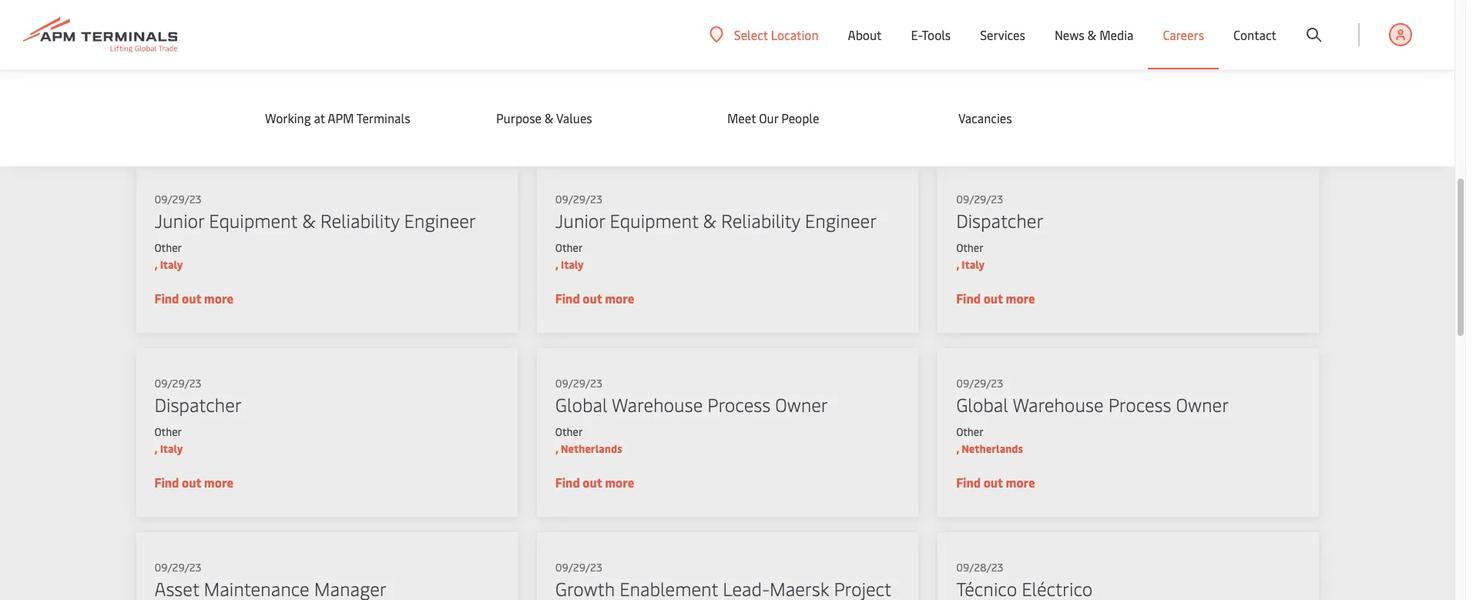 Task type: vqa. For each thing, say whether or not it's contained in the screenshot.
bottommost boost
no



Task type: locate. For each thing, give the bounding box(es) containing it.
states up vacancies
[[997, 73, 1029, 88]]

purpose
[[496, 109, 542, 126]]

2 - from the left
[[1121, 24, 1128, 49]]

about button
[[848, 0, 882, 69]]

italy
[[160, 257, 183, 272], [561, 257, 584, 272], [962, 257, 985, 272], [160, 442, 183, 456]]

dispatcher
[[956, 208, 1044, 233], [154, 392, 241, 417]]

1 horizontal spatial lead
[[1238, 24, 1277, 49]]

other
[[154, 56, 182, 71], [154, 240, 182, 255], [555, 240, 583, 255], [956, 240, 984, 255], [154, 425, 182, 439], [555, 425, 583, 439], [956, 425, 984, 439]]

e-tools
[[911, 26, 951, 43]]

1 horizontal spatial process
[[1108, 392, 1172, 417]]

1 horizontal spatial 09/29/23 link
[[537, 533, 919, 600]]

lead
[[836, 24, 876, 49], [1238, 24, 1277, 49]]

out
[[583, 106, 602, 123], [984, 106, 1003, 123], [182, 290, 201, 307], [583, 290, 602, 307], [984, 290, 1003, 307], [182, 474, 201, 491], [583, 474, 602, 491], [984, 474, 1003, 491]]

10/02/23
[[154, 8, 199, 22]]

1 netherlands from the left
[[561, 442, 622, 456]]

1 horizontal spatial reliability
[[721, 208, 800, 233]]

2 sr. business analyst - applications lead technology , united states of america from the left
[[956, 24, 1277, 88]]

of up vacancies link
[[1032, 73, 1043, 88]]

09/29/23 dispatcher other , italy
[[956, 192, 1044, 272], [154, 376, 241, 456]]

meet our people
[[728, 109, 820, 126]]

warehouse
[[612, 392, 703, 417], [1013, 392, 1104, 417]]

argentina
[[159, 73, 209, 88]]

sr. business analyst - applications lead technology , united states of america
[[555, 24, 876, 88], [956, 24, 1277, 88]]

1 business from the left
[[579, 24, 650, 49]]

1 horizontal spatial netherlands
[[962, 442, 1023, 456]]

0 horizontal spatial process
[[707, 392, 771, 417]]

-
[[720, 24, 727, 49], [1121, 24, 1128, 49]]

of
[[631, 73, 642, 88], [1032, 73, 1043, 88]]

engineer
[[404, 208, 476, 233], [805, 208, 877, 233]]

09/29/23
[[154, 192, 201, 207], [555, 192, 602, 207], [956, 192, 1003, 207], [154, 376, 201, 391], [555, 376, 602, 391], [956, 376, 1003, 391], [154, 560, 201, 575], [555, 560, 602, 575]]

0 horizontal spatial sr. business analyst - applications lead technology , united states of america
[[555, 24, 876, 88]]

2 engineer from the left
[[805, 208, 877, 233]]

2 america from the left
[[1045, 73, 1085, 88]]

0 horizontal spatial applications
[[731, 24, 832, 49]]

2 business from the left
[[980, 24, 1051, 49]]

our
[[759, 109, 779, 126]]

2 lead from the left
[[1238, 24, 1277, 49]]

states up purpose & values link
[[596, 73, 628, 88]]

0 horizontal spatial warehouse
[[612, 392, 703, 417]]

america up vacancies link
[[1045, 73, 1085, 88]]

2 of from the left
[[1032, 73, 1043, 88]]

1 horizontal spatial owner
[[1176, 392, 1229, 417]]

0 horizontal spatial sr.
[[555, 24, 574, 49]]

junior
[[154, 208, 204, 233], [555, 208, 605, 233]]

0 horizontal spatial owner
[[775, 392, 828, 417]]

1 horizontal spatial sr.
[[956, 24, 975, 49]]

lead left e- at the right top of page
[[836, 24, 876, 49]]

america
[[644, 73, 684, 88], [1045, 73, 1085, 88]]

0 vertical spatial dispatcher
[[956, 208, 1044, 233]]

applications
[[731, 24, 832, 49], [1132, 24, 1233, 49]]

1 horizontal spatial technology
[[956, 56, 1011, 71]]

1 horizontal spatial junior
[[555, 208, 605, 233]]

technology down services
[[956, 56, 1011, 71]]

working
[[265, 109, 311, 126]]

global
[[555, 392, 607, 417], [956, 392, 1008, 417]]

09/29/23 global warehouse process owner other , netherlands
[[555, 376, 828, 456], [956, 376, 1229, 456]]

equipment
[[209, 208, 297, 233], [610, 208, 698, 233]]

0 horizontal spatial junior
[[154, 208, 204, 233]]

analyst
[[654, 24, 715, 49], [1056, 24, 1116, 49]]

1 horizontal spatial america
[[1045, 73, 1085, 88]]

0 horizontal spatial -
[[720, 24, 727, 49]]

news & media
[[1055, 26, 1134, 43]]

0 horizontal spatial 09/29/23 dispatcher other , italy
[[154, 376, 241, 456]]

1 horizontal spatial engineer
[[805, 208, 877, 233]]

,
[[154, 73, 157, 88], [555, 73, 558, 88], [956, 73, 959, 88], [154, 257, 157, 272], [555, 257, 558, 272], [956, 257, 959, 272], [154, 442, 157, 456], [555, 442, 558, 456], [956, 442, 959, 456]]

united
[[561, 73, 594, 88], [962, 73, 995, 88]]

1 global from the left
[[555, 392, 607, 417]]

1 horizontal spatial business
[[980, 24, 1051, 49]]

0 horizontal spatial of
[[631, 73, 642, 88]]

0 horizontal spatial 09/29/23 global warehouse process owner other , netherlands
[[555, 376, 828, 456]]

news
[[1055, 26, 1085, 43]]

lead right careers dropdown button
[[1238, 24, 1277, 49]]

1 analyst from the left
[[654, 24, 715, 49]]

reliability
[[320, 208, 399, 233], [721, 208, 800, 233]]

america up purpose & values link
[[644, 73, 684, 88]]

netherlands
[[561, 442, 622, 456], [962, 442, 1023, 456]]

0 vertical spatial 09/29/23 dispatcher other , italy
[[956, 192, 1044, 272]]

- left select
[[720, 24, 727, 49]]

e-tools button
[[911, 0, 951, 69]]

0 horizontal spatial america
[[644, 73, 684, 88]]

more
[[605, 106, 634, 123], [1006, 106, 1035, 123], [204, 290, 233, 307], [605, 290, 634, 307], [1006, 290, 1035, 307], [204, 474, 233, 491], [605, 474, 634, 491], [1006, 474, 1035, 491]]

of up purpose & values link
[[631, 73, 642, 88]]

contact
[[1234, 26, 1277, 43]]

1 horizontal spatial united
[[962, 73, 995, 88]]

0 horizontal spatial technology
[[555, 56, 610, 71]]

careers
[[1163, 26, 1205, 43]]

1 horizontal spatial sr. business analyst - applications lead technology , united states of america
[[956, 24, 1277, 88]]

1 horizontal spatial 09/29/23 junior equipment & reliability engineer other , italy
[[555, 192, 877, 272]]

0 horizontal spatial netherlands
[[561, 442, 622, 456]]

1 vertical spatial dispatcher
[[154, 392, 241, 417]]

united up values
[[561, 73, 594, 88]]

0 horizontal spatial dispatcher
[[154, 392, 241, 417]]

0 horizontal spatial equipment
[[209, 208, 297, 233]]

0 horizontal spatial states
[[596, 73, 628, 88]]

1 horizontal spatial warehouse
[[1013, 392, 1104, 417]]

technology up values
[[555, 56, 610, 71]]

09/29/23 junior equipment & reliability engineer other , italy
[[154, 192, 476, 272], [555, 192, 877, 272]]

1 horizontal spatial equipment
[[610, 208, 698, 233]]

1 vertical spatial 09/29/23 dispatcher other , italy
[[154, 376, 241, 456]]

1 horizontal spatial of
[[1032, 73, 1043, 88]]

1 horizontal spatial global
[[956, 392, 1008, 417]]

09/29/23 link
[[136, 533, 517, 600], [537, 533, 919, 600]]

2 applications from the left
[[1132, 24, 1233, 49]]

find out more
[[555, 106, 634, 123], [956, 106, 1035, 123], [154, 290, 233, 307], [555, 290, 634, 307], [956, 290, 1035, 307], [154, 474, 233, 491], [555, 474, 634, 491], [956, 474, 1035, 491]]

2 sr. from the left
[[956, 24, 975, 49]]

select
[[734, 26, 768, 43]]

1 horizontal spatial applications
[[1132, 24, 1233, 49]]

0 horizontal spatial 09/29/23 junior equipment & reliability engineer other , italy
[[154, 192, 476, 272]]

09/28/23
[[956, 560, 1004, 575]]

2 technology from the left
[[956, 56, 1011, 71]]

1 process from the left
[[707, 392, 771, 417]]

1 states from the left
[[596, 73, 628, 88]]

1 of from the left
[[631, 73, 642, 88]]

0 horizontal spatial engineer
[[404, 208, 476, 233]]

senior
[[249, 24, 301, 49]]

about
[[848, 26, 882, 43]]

working at apm terminals link
[[265, 109, 466, 126]]

2 analyst from the left
[[1056, 24, 1116, 49]]

process
[[707, 392, 771, 417], [1108, 392, 1172, 417]]

0 horizontal spatial global
[[555, 392, 607, 417]]

owner
[[775, 392, 828, 417], [1176, 392, 1229, 417]]

&
[[1088, 26, 1097, 43], [545, 109, 554, 126], [302, 208, 315, 233], [703, 208, 716, 233]]

1 horizontal spatial 09/29/23 global warehouse process owner other , netherlands
[[956, 376, 1229, 456]]

1 america from the left
[[644, 73, 684, 88]]

& inside popup button
[[1088, 26, 1097, 43]]

1 owner from the left
[[775, 392, 828, 417]]

states
[[596, 73, 628, 88], [997, 73, 1029, 88]]

business
[[579, 24, 650, 49], [980, 24, 1051, 49]]

0 horizontal spatial analyst
[[654, 24, 715, 49]]

1 horizontal spatial states
[[997, 73, 1029, 88]]

1 horizontal spatial analyst
[[1056, 24, 1116, 49]]

1 horizontal spatial dispatcher
[[956, 208, 1044, 233]]

0 horizontal spatial lead
[[836, 24, 876, 49]]

0 horizontal spatial reliability
[[320, 208, 399, 233]]

- right news
[[1121, 24, 1128, 49]]

media
[[1100, 26, 1134, 43]]

2 owner from the left
[[1176, 392, 1229, 417]]

united up vacancies
[[962, 73, 995, 88]]

2 process from the left
[[1108, 392, 1172, 417]]

technology
[[555, 56, 610, 71], [956, 56, 1011, 71]]

find
[[555, 106, 580, 123], [956, 106, 981, 123], [154, 290, 179, 307], [555, 290, 580, 307], [956, 290, 981, 307], [154, 474, 179, 491], [555, 474, 580, 491], [956, 474, 981, 491]]

1 horizontal spatial -
[[1121, 24, 1128, 49]]

0 horizontal spatial 09/29/23 link
[[136, 533, 517, 600]]

0 horizontal spatial business
[[579, 24, 650, 49]]

0 horizontal spatial united
[[561, 73, 594, 88]]

sr.
[[555, 24, 574, 49], [956, 24, 975, 49]]



Task type: describe. For each thing, give the bounding box(es) containing it.
1 technology from the left
[[555, 56, 610, 71]]

1 09/29/23 global warehouse process owner other , netherlands from the left
[[555, 376, 828, 456]]

careers button
[[1163, 0, 1205, 69]]

10/02/23 comprador senior other , argentina
[[154, 8, 301, 88]]

1 junior from the left
[[154, 208, 204, 233]]

1 engineer from the left
[[404, 208, 476, 233]]

people
[[782, 109, 820, 126]]

1 09/29/23 junior equipment & reliability engineer other , italy from the left
[[154, 192, 476, 272]]

working at apm terminals
[[265, 109, 410, 126]]

1 sr. business analyst - applications lead technology , united states of america from the left
[[555, 24, 876, 88]]

09/28/23 link
[[938, 533, 1320, 600]]

1 horizontal spatial 09/29/23 dispatcher other , italy
[[956, 192, 1044, 272]]

1 09/29/23 link from the left
[[136, 533, 517, 600]]

comprador
[[154, 24, 245, 49]]

e-
[[911, 26, 922, 43]]

1 lead from the left
[[836, 24, 876, 49]]

2 junior from the left
[[555, 208, 605, 233]]

services button
[[981, 0, 1026, 69]]

meet
[[728, 109, 756, 126]]

terminals
[[357, 109, 410, 126]]

location
[[771, 26, 819, 43]]

1 reliability from the left
[[320, 208, 399, 233]]

1 - from the left
[[720, 24, 727, 49]]

tools
[[922, 26, 951, 43]]

news & media button
[[1055, 0, 1134, 69]]

select location
[[734, 26, 819, 43]]

, inside 10/02/23 comprador senior other , argentina
[[154, 73, 157, 88]]

services
[[981, 26, 1026, 43]]

1 sr. from the left
[[555, 24, 574, 49]]

other inside 10/02/23 comprador senior other , argentina
[[154, 56, 182, 71]]

vacancies
[[959, 109, 1012, 126]]

2 netherlands from the left
[[962, 442, 1023, 456]]

select location button
[[710, 26, 819, 43]]

2 reliability from the left
[[721, 208, 800, 233]]

meet our people link
[[728, 109, 928, 126]]

2 equipment from the left
[[610, 208, 698, 233]]

purpose & values link
[[496, 109, 697, 126]]

at
[[314, 109, 325, 126]]

2 states from the left
[[997, 73, 1029, 88]]

contact button
[[1234, 0, 1277, 69]]

1 equipment from the left
[[209, 208, 297, 233]]

1 united from the left
[[561, 73, 594, 88]]

2 global from the left
[[956, 392, 1008, 417]]

2 09/29/23 junior equipment & reliability engineer other , italy from the left
[[555, 192, 877, 272]]

2 warehouse from the left
[[1013, 392, 1104, 417]]

1 warehouse from the left
[[612, 392, 703, 417]]

2 united from the left
[[962, 73, 995, 88]]

purpose & values
[[496, 109, 592, 126]]

apm
[[328, 109, 354, 126]]

vacancies link
[[959, 109, 1159, 126]]

1 applications from the left
[[731, 24, 832, 49]]

2 09/29/23 link from the left
[[537, 533, 919, 600]]

values
[[557, 109, 592, 126]]

2 09/29/23 global warehouse process owner other , netherlands from the left
[[956, 376, 1229, 456]]



